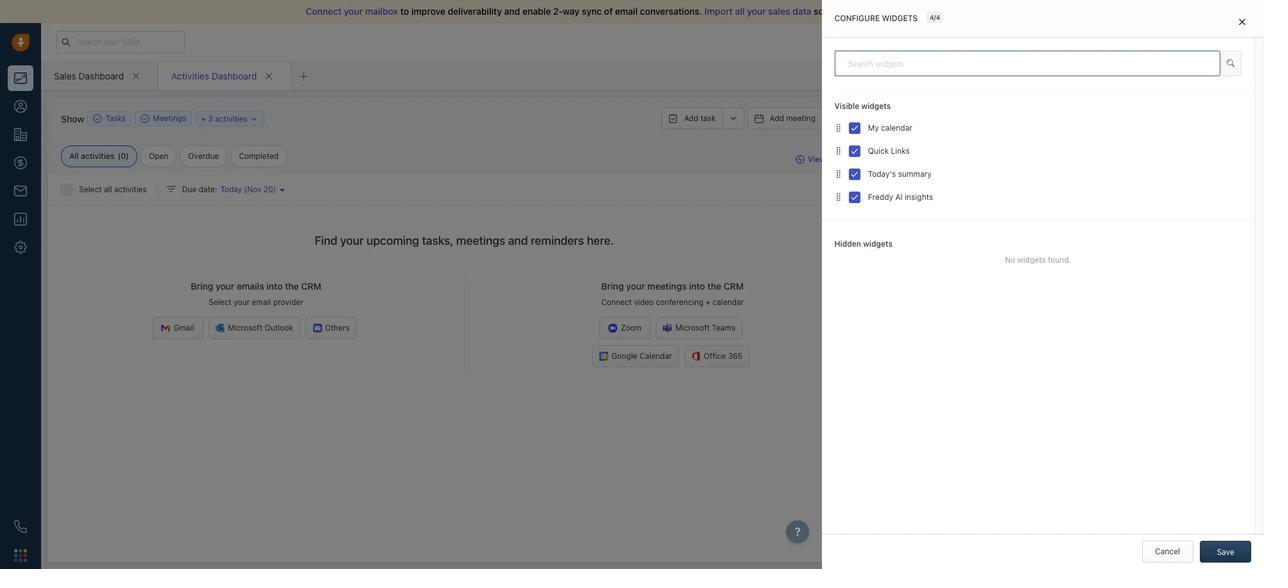 Task type: describe. For each thing, give the bounding box(es) containing it.
3
[[208, 114, 213, 124]]

connect video conferencing + calendar
[[904, 163, 1050, 172]]

your
[[913, 37, 929, 46]]

) for all activities ( 0 )
[[126, 151, 129, 161]]

ui drag handle image for today's summary
[[834, 169, 842, 180]]

save
[[1217, 548, 1234, 558]]

google calendar
[[612, 352, 672, 361]]

office 365 button
[[685, 346, 750, 368]]

quick
[[868, 146, 889, 156]]

microsoft for emails
[[228, 324, 262, 333]]

1 vertical spatial +
[[1011, 163, 1016, 172]]

email inside bring your emails into the crm select your email provider
[[252, 298, 271, 307]]

my calendar up links
[[907, 131, 959, 142]]

ui drag handle image for freddy ai insights
[[834, 192, 842, 203]]

bring your meetings into the crm connect video conferencing + calendar
[[601, 281, 744, 307]]

trial
[[931, 37, 944, 46]]

2-
[[553, 6, 563, 17]]

freshworks switcher image
[[14, 550, 27, 563]]

more
[[836, 114, 855, 123]]

+ 3 activities
[[201, 114, 248, 124]]

today's
[[868, 170, 896, 179]]

4 / 4
[[930, 13, 940, 21]]

/
[[934, 13, 936, 21]]

visible
[[834, 101, 859, 111]]

dashboard for activities dashboard
[[212, 70, 257, 81]]

ends
[[946, 37, 962, 46]]

find
[[315, 234, 337, 248]]

open
[[149, 151, 168, 161]]

bring for bring your meetings into the crm
[[601, 281, 624, 292]]

the for meetings
[[707, 281, 721, 292]]

meetings inside bring your meetings into the crm connect video conferencing + calendar
[[647, 281, 687, 292]]

cancel
[[1155, 547, 1180, 557]]

ui drag handle image
[[834, 145, 842, 156]]

bring for bring your emails into the crm
[[191, 281, 213, 292]]

freddy
[[868, 193, 893, 202]]

scratch.
[[946, 6, 981, 17]]

activities for all
[[114, 185, 147, 194]]

dashboard for sales dashboard
[[79, 70, 124, 81]]

crm for bring your emails into the crm
[[301, 281, 321, 292]]

1 vertical spatial activities
[[81, 151, 115, 161]]

widgets for no
[[1017, 256, 1046, 265]]

show
[[61, 113, 84, 124]]

google calendar button
[[592, 346, 679, 368]]

way
[[563, 6, 579, 17]]

microsoft teams button
[[656, 318, 743, 340]]

what's new image
[[1171, 38, 1180, 47]]

sales
[[768, 6, 790, 17]]

upcoming
[[367, 234, 419, 248]]

1 4 from the left
[[930, 13, 934, 21]]

conversations.
[[640, 6, 702, 17]]

Search widgets text field
[[834, 51, 1220, 76]]

activity
[[828, 155, 855, 165]]

gmail
[[174, 324, 194, 333]]

calendar
[[640, 352, 672, 361]]

bring your emails into the crm select your email provider
[[191, 281, 321, 307]]

zoom
[[621, 324, 642, 333]]

links
[[891, 146, 910, 156]]

import all your sales data link
[[704, 6, 814, 17]]

mailbox
[[365, 6, 398, 17]]

overdue
[[188, 151, 219, 161]]

sales dashboard
[[54, 70, 124, 81]]

due
[[182, 185, 197, 194]]

into for emails
[[267, 281, 283, 292]]

phone image
[[14, 521, 27, 534]]

from
[[924, 6, 944, 17]]

activities dashboard
[[171, 70, 257, 81]]

ai
[[895, 193, 903, 202]]

+ inside bring your meetings into the crm connect video conferencing + calendar
[[706, 298, 710, 307]]

activities for 3
[[215, 114, 248, 124]]

widgets for visible
[[861, 101, 891, 111]]

outlook
[[265, 324, 293, 333]]

deliverability
[[448, 6, 502, 17]]

have
[[868, 6, 888, 17]]

microsoft teams
[[675, 324, 735, 333]]

your for find your upcoming tasks, meetings and reminders here.
[[340, 234, 364, 248]]

office 365
[[704, 352, 743, 361]]

insights
[[905, 193, 933, 202]]

0 vertical spatial conferencing
[[960, 163, 1009, 172]]

tasks
[[105, 114, 126, 123]]

cancel button
[[1142, 542, 1193, 563]]

no widgets found.
[[1005, 256, 1071, 265]]

others button
[[306, 318, 357, 340]]

0
[[121, 151, 126, 161]]

gmail button
[[152, 318, 203, 340]]

view activity goals link
[[796, 154, 877, 165]]

provider
[[273, 298, 303, 307]]

today's summary
[[868, 170, 931, 179]]

add meeting button
[[747, 108, 823, 130]]

reminders
[[531, 234, 584, 248]]

into for meetings
[[689, 281, 705, 292]]

0 vertical spatial video
[[938, 163, 958, 172]]

Search your CRM... text field
[[56, 31, 185, 53]]

0 vertical spatial (
[[118, 151, 121, 161]]

no
[[1005, 256, 1015, 265]]

21
[[972, 37, 980, 46]]

1 vertical spatial and
[[508, 234, 528, 248]]

google
[[612, 352, 637, 361]]

view
[[808, 155, 826, 165]]

add for add meeting
[[770, 114, 784, 123]]

connect for connect your mailbox to improve deliverability and enable 2-way sync of email conversations. import all your sales data so you don't have to start from scratch.
[[306, 6, 342, 17]]



Task type: locate. For each thing, give the bounding box(es) containing it.
0 horizontal spatial connect
[[306, 6, 342, 17]]

into up provider
[[267, 281, 283, 292]]

all activities ( 0 )
[[69, 151, 129, 161]]

you
[[826, 6, 841, 17]]

add meeting
[[770, 114, 816, 123]]

due date:
[[182, 185, 217, 194]]

1 vertical spatial meetings
[[647, 281, 687, 292]]

1 horizontal spatial the
[[707, 281, 721, 292]]

activities
[[215, 114, 248, 124], [81, 151, 115, 161], [114, 185, 147, 194]]

into inside bring your meetings into the crm connect video conferencing + calendar
[[689, 281, 705, 292]]

select all activities
[[79, 185, 147, 194]]

all
[[735, 6, 745, 17], [104, 185, 112, 194]]

select down the all activities ( 0 )
[[79, 185, 102, 194]]

into
[[267, 281, 283, 292], [689, 281, 705, 292]]

and left reminders
[[508, 234, 528, 248]]

all down the all activities ( 0 )
[[104, 185, 112, 194]]

dashboard right sales at the top
[[79, 70, 124, 81]]

improve
[[411, 6, 445, 17]]

0 vertical spatial ui drag handle image
[[834, 122, 842, 133]]

widgets right visible
[[861, 101, 891, 111]]

close image
[[1239, 18, 1245, 26]]

1 horizontal spatial dashboard
[[212, 70, 257, 81]]

3 ui drag handle image from the top
[[834, 192, 842, 203]]

the up provider
[[285, 281, 299, 292]]

connect your mailbox link
[[306, 6, 400, 17]]

1 horizontal spatial microsoft
[[675, 324, 710, 333]]

conferencing inside bring your meetings into the crm connect video conferencing + calendar
[[656, 298, 703, 307]]

1 horizontal spatial meetings
[[647, 281, 687, 292]]

hidden widgets
[[834, 239, 893, 249]]

2 vertical spatial widgets
[[1017, 256, 1046, 265]]

nov
[[247, 185, 261, 194]]

zoom button
[[599, 318, 651, 340]]

1 bring from the left
[[191, 281, 213, 292]]

0 vertical spatial all
[[735, 6, 745, 17]]

0 vertical spatial email
[[615, 6, 638, 17]]

1 the from the left
[[285, 281, 299, 292]]

freddy ai insights
[[868, 193, 933, 202]]

1 horizontal spatial into
[[689, 281, 705, 292]]

0 horizontal spatial (
[[118, 151, 121, 161]]

0 horizontal spatial microsoft
[[228, 324, 262, 333]]

0 horizontal spatial all
[[104, 185, 112, 194]]

add for add task
[[684, 114, 698, 123]]

1 horizontal spatial today
[[907, 211, 929, 221]]

add task button
[[661, 108, 722, 130]]

0 vertical spatial today
[[220, 185, 242, 194]]

crm inside bring your emails into the crm select your email provider
[[301, 281, 321, 292]]

1 vertical spatial ui drag handle image
[[834, 169, 842, 180]]

1 add from the left
[[684, 114, 698, 123]]

all
[[69, 151, 79, 161]]

meetings up microsoft teams button
[[647, 281, 687, 292]]

microsoft outlook
[[228, 324, 293, 333]]

connect left the mailbox
[[306, 6, 342, 17]]

your left the mailbox
[[344, 6, 363, 17]]

1 crm from the left
[[301, 281, 321, 292]]

0 horizontal spatial bring
[[191, 281, 213, 292]]

1 horizontal spatial connect
[[601, 298, 632, 307]]

enable
[[522, 6, 551, 17]]

0 horizontal spatial to
[[400, 6, 409, 17]]

2 to from the left
[[891, 6, 899, 17]]

explore plans
[[1022, 37, 1072, 46]]

2 vertical spatial ui drag handle image
[[834, 192, 842, 203]]

your for bring your emails into the crm select your email provider
[[216, 281, 234, 292]]

1 vertical spatial email
[[252, 298, 271, 307]]

2 dashboard from the left
[[212, 70, 257, 81]]

dialog containing configure widgets
[[822, 0, 1264, 570]]

email right of
[[615, 6, 638, 17]]

) for today ( nov 20 )
[[273, 185, 276, 194]]

today
[[220, 185, 242, 194], [907, 211, 929, 221]]

completed
[[239, 151, 279, 161]]

search image
[[1227, 58, 1235, 68]]

today left nov
[[220, 185, 242, 194]]

1 vertical spatial connect
[[904, 163, 936, 172]]

widgets for hidden
[[863, 239, 893, 249]]

others
[[325, 324, 350, 333]]

sales
[[54, 70, 76, 81]]

0 horizontal spatial into
[[267, 281, 283, 292]]

visible widgets
[[834, 101, 891, 111]]

calendar inside bring your meetings into the crm connect video conferencing + calendar
[[713, 298, 744, 307]]

connect for connect video conferencing + calendar
[[904, 163, 936, 172]]

0 vertical spatial connect
[[306, 6, 342, 17]]

video up zoom
[[634, 298, 654, 307]]

0 horizontal spatial video
[[634, 298, 654, 307]]

video inside bring your meetings into the crm connect video conferencing + calendar
[[634, 298, 654, 307]]

date:
[[199, 185, 217, 194]]

2 horizontal spatial +
[[1011, 163, 1016, 172]]

crm up the teams
[[724, 281, 744, 292]]

activities
[[171, 70, 209, 81]]

1 horizontal spatial bring
[[601, 281, 624, 292]]

1 horizontal spatial add
[[770, 114, 784, 123]]

365
[[728, 352, 743, 361]]

my calendar up quick links
[[868, 123, 912, 133]]

task
[[701, 114, 716, 123]]

hidden
[[834, 239, 861, 249]]

1 vertical spatial today
[[907, 211, 929, 221]]

crm
[[301, 281, 321, 292], [724, 281, 744, 292]]

import
[[704, 6, 733, 17]]

2 crm from the left
[[724, 281, 744, 292]]

2 horizontal spatial connect
[[904, 163, 936, 172]]

1 ui drag handle image from the top
[[834, 122, 842, 133]]

activities right 3
[[215, 114, 248, 124]]

add left task
[[684, 114, 698, 123]]

your right find
[[340, 234, 364, 248]]

your left the emails
[[216, 281, 234, 292]]

2 ui drag handle image from the top
[[834, 169, 842, 180]]

microsoft for meetings
[[675, 324, 710, 333]]

of
[[604, 6, 613, 17]]

send email image
[[1137, 36, 1146, 47]]

microsoft left the teams
[[675, 324, 710, 333]]

to left start
[[891, 6, 899, 17]]

0 horizontal spatial select
[[79, 185, 102, 194]]

emails
[[237, 281, 264, 292]]

0 vertical spatial meetings
[[456, 234, 505, 248]]

0 horizontal spatial today
[[220, 185, 242, 194]]

0 horizontal spatial email
[[252, 298, 271, 307]]

1 horizontal spatial select
[[209, 298, 232, 307]]

start
[[902, 6, 922, 17]]

bring
[[191, 281, 213, 292], [601, 281, 624, 292]]

1 horizontal spatial email
[[615, 6, 638, 17]]

1 horizontal spatial video
[[938, 163, 958, 172]]

2 vertical spatial connect
[[601, 298, 632, 307]]

select inside bring your emails into the crm select your email provider
[[209, 298, 232, 307]]

in
[[964, 37, 970, 46]]

2 4 from the left
[[936, 13, 940, 21]]

1 vertical spatial widgets
[[863, 239, 893, 249]]

my up quick
[[868, 123, 879, 133]]

conferencing
[[960, 163, 1009, 172], [656, 298, 703, 307]]

0 vertical spatial +
[[201, 114, 206, 124]]

into inside bring your emails into the crm select your email provider
[[267, 281, 283, 292]]

data
[[792, 6, 811, 17]]

connect up zoom "button"
[[601, 298, 632, 307]]

and left enable
[[504, 6, 520, 17]]

sync
[[582, 6, 602, 17]]

meetings
[[456, 234, 505, 248], [647, 281, 687, 292]]

0 vertical spatial )
[[126, 151, 129, 161]]

bring inside bring your meetings into the crm connect video conferencing + calendar
[[601, 281, 624, 292]]

days
[[982, 37, 997, 46]]

widgets
[[882, 13, 918, 23]]

1 dashboard from the left
[[79, 70, 124, 81]]

0 horizontal spatial 4
[[930, 13, 934, 21]]

your left sales
[[747, 6, 766, 17]]

the up microsoft teams
[[707, 281, 721, 292]]

4 up the trial
[[936, 13, 940, 21]]

add
[[684, 114, 698, 123], [770, 114, 784, 123]]

1 horizontal spatial +
[[706, 298, 710, 307]]

to right the mailbox
[[400, 6, 409, 17]]

the inside bring your emails into the crm select your email provider
[[285, 281, 299, 292]]

the inside bring your meetings into the crm connect video conferencing + calendar
[[707, 281, 721, 292]]

1 microsoft from the left
[[228, 324, 262, 333]]

0 vertical spatial activities
[[215, 114, 248, 124]]

today for today ( nov 20 )
[[220, 185, 242, 194]]

0 vertical spatial and
[[504, 6, 520, 17]]

your inside bring your meetings into the crm connect video conferencing + calendar
[[626, 281, 645, 292]]

2 microsoft from the left
[[675, 324, 710, 333]]

)
[[126, 151, 129, 161], [273, 185, 276, 194]]

email down the emails
[[252, 298, 271, 307]]

meetings right "tasks,"
[[456, 234, 505, 248]]

widgets
[[861, 101, 891, 111], [863, 239, 893, 249], [1017, 256, 1046, 265]]

0 horizontal spatial )
[[126, 151, 129, 161]]

into up microsoft teams button
[[689, 281, 705, 292]]

2 bring from the left
[[601, 281, 624, 292]]

my
[[868, 123, 879, 133], [907, 131, 920, 142]]

20
[[264, 185, 273, 194]]

configure
[[834, 13, 880, 23]]

dialog
[[822, 0, 1264, 570]]

select up microsoft outlook button
[[209, 298, 232, 307]]

0 vertical spatial select
[[79, 185, 102, 194]]

ui drag handle image for my calendar
[[834, 122, 842, 133]]

0 horizontal spatial +
[[201, 114, 206, 124]]

connect down links
[[904, 163, 936, 172]]

1 horizontal spatial conferencing
[[960, 163, 1009, 172]]

) left open
[[126, 151, 129, 161]]

1 to from the left
[[400, 6, 409, 17]]

0 horizontal spatial my
[[868, 123, 879, 133]]

office
[[704, 352, 726, 361]]

0 horizontal spatial meetings
[[456, 234, 505, 248]]

0 horizontal spatial conferencing
[[656, 298, 703, 307]]

your up zoom
[[626, 281, 645, 292]]

bring up gmail
[[191, 281, 213, 292]]

widgets right no at the top right of the page
[[1017, 256, 1046, 265]]

1 horizontal spatial 4
[[936, 13, 940, 21]]

1 vertical spatial conferencing
[[656, 298, 703, 307]]

microsoft
[[228, 324, 262, 333], [675, 324, 710, 333]]

2 into from the left
[[689, 281, 705, 292]]

your trial ends in 21 days
[[913, 37, 997, 46]]

microsoft left outlook
[[228, 324, 262, 333]]

summary
[[898, 170, 931, 179]]

goals
[[857, 155, 877, 165]]

meetings
[[153, 114, 186, 123]]

1 horizontal spatial to
[[891, 6, 899, 17]]

meeting
[[786, 114, 816, 123]]

my up links
[[907, 131, 920, 142]]

) right nov
[[273, 185, 276, 194]]

0 horizontal spatial crm
[[301, 281, 321, 292]]

bring up zoom "button"
[[601, 281, 624, 292]]

your for bring your meetings into the crm connect video conferencing + calendar
[[626, 281, 645, 292]]

connect your mailbox to improve deliverability and enable 2-way sync of email conversations. import all your sales data so you don't have to start from scratch.
[[306, 6, 981, 17]]

your for connect your mailbox to improve deliverability and enable 2-way sync of email conversations. import all your sales data so you don't have to start from scratch.
[[344, 6, 363, 17]]

today down 'insights'
[[907, 211, 929, 221]]

1 horizontal spatial my
[[907, 131, 920, 142]]

so
[[814, 6, 824, 17]]

video right summary
[[938, 163, 958, 172]]

+ inside + 3 activities link
[[201, 114, 206, 124]]

crm up provider
[[301, 281, 321, 292]]

explore plans link
[[1015, 34, 1079, 49]]

1 vertical spatial all
[[104, 185, 112, 194]]

4 right start
[[930, 13, 934, 21]]

1 horizontal spatial (
[[244, 185, 247, 194]]

0 vertical spatial widgets
[[861, 101, 891, 111]]

1 vertical spatial )
[[273, 185, 276, 194]]

teams
[[712, 324, 735, 333]]

2 the from the left
[[707, 281, 721, 292]]

email
[[615, 6, 638, 17], [252, 298, 271, 307]]

ui drag handle image
[[834, 122, 842, 133], [834, 169, 842, 180], [834, 192, 842, 203]]

today for today
[[907, 211, 929, 221]]

+ 3 activities button
[[195, 111, 265, 126]]

to
[[400, 6, 409, 17], [891, 6, 899, 17]]

down image
[[250, 115, 259, 124]]

your
[[344, 6, 363, 17], [747, 6, 766, 17], [340, 234, 364, 248], [216, 281, 234, 292], [626, 281, 645, 292], [234, 298, 250, 307]]

1 into from the left
[[267, 281, 283, 292]]

+ 3 activities link
[[201, 113, 259, 125]]

1 horizontal spatial all
[[735, 6, 745, 17]]

widgets right "hidden"
[[863, 239, 893, 249]]

microsoft outlook button
[[209, 318, 300, 340]]

1 vertical spatial select
[[209, 298, 232, 307]]

crm inside bring your meetings into the crm connect video conferencing + calendar
[[724, 281, 744, 292]]

crm for bring your meetings into the crm
[[724, 281, 744, 292]]

dashboard up + 3 activities link
[[212, 70, 257, 81]]

all right 'import'
[[735, 6, 745, 17]]

( up select all activities
[[118, 151, 121, 161]]

activities right all in the left of the page
[[81, 151, 115, 161]]

connect inside bring your meetings into the crm connect video conferencing + calendar
[[601, 298, 632, 307]]

add task
[[684, 114, 716, 123]]

2 add from the left
[[770, 114, 784, 123]]

1 horizontal spatial crm
[[724, 281, 744, 292]]

the for emails
[[285, 281, 299, 292]]

activities inside "button"
[[215, 114, 248, 124]]

( left 20
[[244, 185, 247, 194]]

save button
[[1200, 542, 1251, 563]]

view activity goals
[[808, 155, 877, 165]]

0 horizontal spatial add
[[684, 114, 698, 123]]

your down the emails
[[234, 298, 250, 307]]

1 vertical spatial (
[[244, 185, 247, 194]]

configure widgets
[[834, 13, 918, 23]]

1 horizontal spatial )
[[273, 185, 276, 194]]

activities down "0"
[[114, 185, 147, 194]]

add left meeting
[[770, 114, 784, 123]]

0 horizontal spatial dashboard
[[79, 70, 124, 81]]

bring inside bring your emails into the crm select your email provider
[[191, 281, 213, 292]]

1 vertical spatial video
[[634, 298, 654, 307]]

2 vertical spatial activities
[[114, 185, 147, 194]]

phone element
[[8, 515, 33, 540]]

today ( nov 20 )
[[220, 185, 276, 194]]

0 horizontal spatial the
[[285, 281, 299, 292]]

2 vertical spatial +
[[706, 298, 710, 307]]

here.
[[587, 234, 614, 248]]

found.
[[1048, 256, 1071, 265]]



Task type: vqa. For each thing, say whether or not it's contained in the screenshot.
first Widgetz.io from the bottom of the page
no



